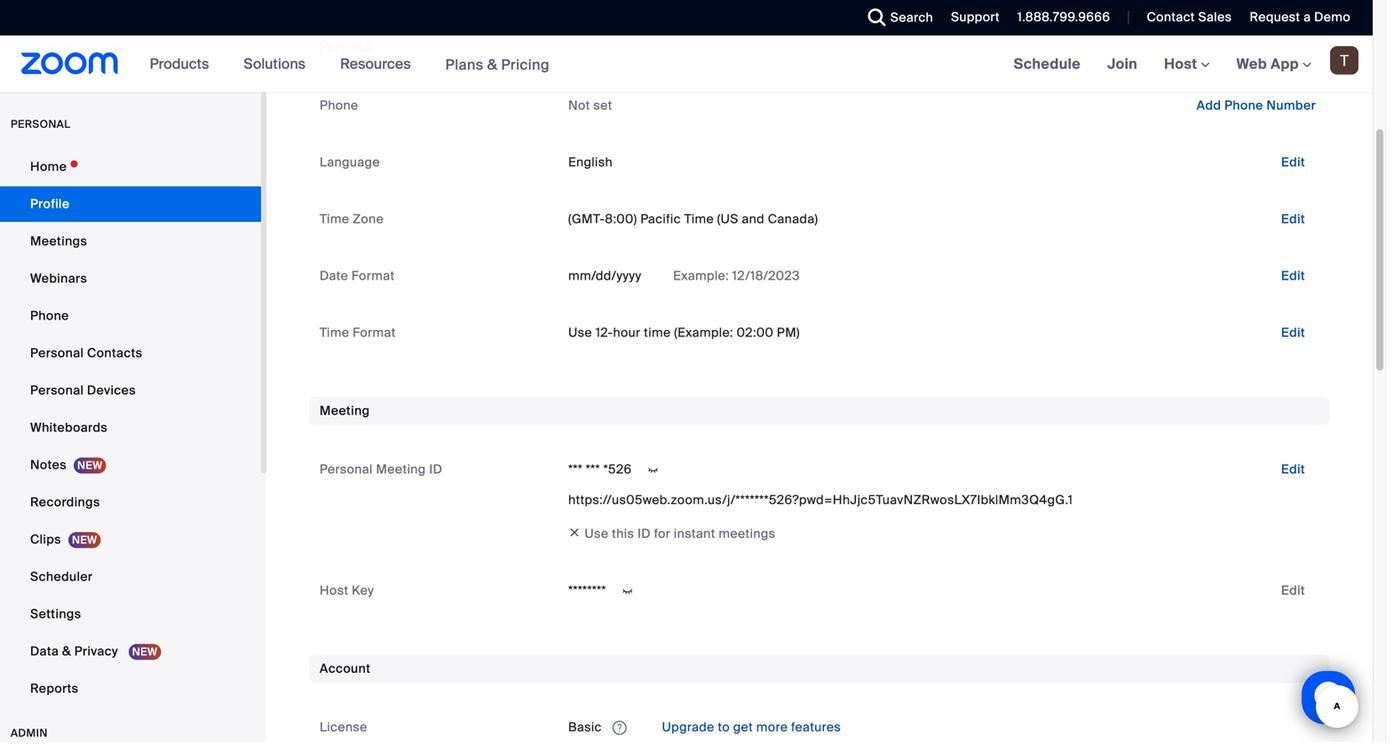 Task type: locate. For each thing, give the bounding box(es) containing it.
basic
[[568, 719, 602, 736]]

reports link
[[0, 671, 261, 707]]

edit
[[1281, 154, 1306, 171], [1281, 211, 1306, 227], [1281, 268, 1306, 284], [1281, 325, 1306, 341], [1281, 461, 1306, 478], [1281, 583, 1306, 599]]

format right "date"
[[352, 268, 395, 284]]

a
[[1304, 9, 1311, 25]]

web
[[1237, 55, 1267, 73]]

2 edit button from the top
[[1267, 205, 1320, 234]]

time down "date"
[[320, 325, 349, 341]]

4 edit from the top
[[1281, 325, 1306, 341]]

scheduler
[[30, 569, 93, 585]]

support
[[951, 9, 1000, 25]]

phone down webinars
[[30, 308, 69, 324]]

recordings link
[[0, 485, 261, 520]]

id for this
[[638, 526, 651, 542]]

1 vertical spatial &
[[62, 643, 71, 660]]

& for data
[[62, 643, 71, 660]]

5 edit from the top
[[1281, 461, 1306, 478]]

web app button
[[1237, 55, 1312, 73]]

12/18/2023
[[732, 268, 800, 284]]

edit for time format
[[1281, 325, 1306, 341]]

banner
[[0, 36, 1373, 94]]

edit button for personal meeting id
[[1267, 456, 1320, 484]]

plans
[[446, 55, 484, 74]]

1 horizontal spatial id
[[638, 526, 651, 542]]

webinars link
[[0, 261, 261, 297]]

time zone
[[320, 211, 384, 227]]

edit for time zone
[[1281, 211, 1306, 227]]

0 horizontal spatial phone
[[30, 308, 69, 324]]

phone right add
[[1225, 97, 1264, 114]]

host inside meetings navigation
[[1164, 55, 1201, 73]]

6 edit from the top
[[1281, 583, 1306, 599]]

& right data
[[62, 643, 71, 660]]

get
[[733, 719, 753, 736]]

banner containing products
[[0, 36, 1373, 94]]

*** *** *526
[[568, 461, 632, 478]]

solutions
[[244, 55, 306, 73]]

1 horizontal spatial meeting
[[376, 461, 426, 478]]

***
[[568, 461, 583, 478], [586, 461, 600, 478]]

0 horizontal spatial ***
[[568, 461, 583, 478]]

& inside personal menu menu
[[62, 643, 71, 660]]

1 horizontal spatial ***
[[586, 461, 600, 478]]

format
[[352, 268, 395, 284], [353, 325, 396, 341]]

3 edit button from the top
[[1267, 262, 1320, 290]]

resources
[[340, 55, 411, 73]]

this
[[612, 526, 634, 542]]

1 horizontal spatial host
[[1164, 55, 1201, 73]]

2 horizontal spatial phone
[[1225, 97, 1264, 114]]

format down date format
[[353, 325, 396, 341]]

host
[[1164, 55, 1201, 73], [320, 583, 349, 599]]

join
[[1108, 55, 1138, 73]]

personal
[[11, 117, 71, 131]]

zoom logo image
[[21, 52, 119, 75]]

contact sales link
[[1134, 0, 1237, 36], [1147, 9, 1232, 25]]

personal devices link
[[0, 373, 261, 409]]

time left zone
[[320, 211, 349, 227]]

1.888.799.9666 button
[[1004, 0, 1115, 36], [1018, 9, 1111, 25]]

3 edit from the top
[[1281, 268, 1306, 284]]

0 horizontal spatial id
[[429, 461, 442, 478]]

settings link
[[0, 597, 261, 632]]

whiteboards
[[30, 420, 108, 436]]

host key
[[320, 583, 374, 599]]

schedule link
[[1001, 36, 1094, 92]]

1 edit from the top
[[1281, 154, 1306, 171]]

application containing basic
[[568, 714, 1320, 742]]

1 vertical spatial format
[[353, 325, 396, 341]]

personal for personal devices
[[30, 382, 84, 399]]

home
[[30, 159, 67, 175]]

1 vertical spatial id
[[638, 526, 651, 542]]

&
[[487, 55, 498, 74], [62, 643, 71, 660]]

profile picture image
[[1330, 46, 1359, 75]]

devices
[[87, 382, 136, 399]]

instant
[[674, 526, 715, 542]]

0 vertical spatial meeting
[[320, 403, 370, 419]]

add
[[1197, 97, 1221, 114]]

phone down product information 'navigation'
[[320, 97, 358, 114]]

1 horizontal spatial &
[[487, 55, 498, 74]]

show personal meeting id image
[[639, 462, 667, 478]]

0 vertical spatial format
[[352, 268, 395, 284]]

application
[[568, 714, 1320, 742]]

use left this
[[585, 526, 609, 542]]

not
[[568, 97, 590, 114]]

4 edit button from the top
[[1267, 319, 1320, 347]]

meeting
[[320, 403, 370, 419], [376, 461, 426, 478]]

0 vertical spatial id
[[429, 461, 442, 478]]

host button
[[1164, 55, 1210, 73]]

products button
[[150, 36, 217, 92]]

1.888.799.9666
[[1018, 9, 1111, 25]]

edit button for language
[[1267, 148, 1320, 177]]

0 horizontal spatial meeting
[[320, 403, 370, 419]]

personal
[[320, 39, 373, 55], [30, 345, 84, 361], [30, 382, 84, 399], [320, 461, 373, 478]]

profile link
[[0, 187, 261, 222]]

0 vertical spatial use
[[568, 325, 592, 341]]

1 vertical spatial host
[[320, 583, 349, 599]]

use for use 12-hour time (example: 02:00 pm)
[[568, 325, 592, 341]]

recordings
[[30, 494, 100, 511]]

edit for personal meeting id
[[1281, 461, 1306, 478]]

& right the plans
[[487, 55, 498, 74]]

plans & pricing
[[446, 55, 550, 74]]

5 edit button from the top
[[1267, 456, 1320, 484]]

support link
[[938, 0, 1004, 36], [951, 9, 1000, 25]]

plans & pricing link
[[446, 55, 550, 74], [446, 55, 550, 74]]

use left 12-
[[568, 325, 592, 341]]

0 vertical spatial host
[[1164, 55, 1201, 73]]

pricing
[[501, 55, 550, 74]]

time format
[[320, 325, 396, 341]]

12-
[[596, 325, 613, 341]]

host left the key
[[320, 583, 349, 599]]

date
[[320, 268, 348, 284]]

& inside product information 'navigation'
[[487, 55, 498, 74]]

2 edit from the top
[[1281, 211, 1306, 227]]

hour
[[613, 325, 641, 341]]

id
[[429, 461, 442, 478], [638, 526, 651, 542]]

1 vertical spatial use
[[585, 526, 609, 542]]

0 vertical spatial &
[[487, 55, 498, 74]]

1 edit button from the top
[[1267, 148, 1320, 177]]

0 horizontal spatial &
[[62, 643, 71, 660]]

& for plans
[[487, 55, 498, 74]]

host for host key
[[320, 583, 349, 599]]

0 horizontal spatial host
[[320, 583, 349, 599]]

license
[[320, 719, 368, 736]]

edit button for time zone
[[1267, 205, 1320, 234]]

https://us05web.zoom.us/j/*******526?pwd=hhjjc5tuavnzrwoslx7ibklmm3q4gg.1
[[568, 492, 1073, 508]]

notes
[[30, 457, 67, 473]]

host down contact sales on the top right of the page
[[1164, 55, 1201, 73]]

2 *** from the left
[[586, 461, 600, 478]]



Task type: vqa. For each thing, say whether or not it's contained in the screenshot.
this's id
yes



Task type: describe. For each thing, give the bounding box(es) containing it.
data & privacy
[[30, 643, 121, 660]]

personal meeting id
[[320, 461, 442, 478]]

id for meeting
[[429, 461, 442, 478]]

personal for personal
[[320, 39, 373, 55]]

to
[[718, 719, 730, 736]]

pacific
[[641, 211, 681, 227]]

phone inside button
[[1225, 97, 1264, 114]]

1 *** from the left
[[568, 461, 583, 478]]

webinars
[[30, 270, 87, 287]]

(example:
[[674, 325, 734, 341]]

request a demo
[[1250, 9, 1351, 25]]

notes link
[[0, 448, 261, 483]]

search
[[891, 9, 933, 26]]

host for host
[[1164, 55, 1201, 73]]

set
[[594, 97, 612, 114]]

time for use 12-hour time (example: 02:00 pm)
[[320, 325, 349, 341]]

personal devices
[[30, 382, 136, 399]]

(us
[[717, 211, 739, 227]]

number
[[1267, 97, 1316, 114]]

time for (gmt-8:00) pacific time (us and canada)
[[320, 211, 349, 227]]

phone inside personal menu menu
[[30, 308, 69, 324]]

use for use this id for instant meetings
[[585, 526, 609, 542]]

scheduler link
[[0, 560, 261, 595]]

meetings
[[30, 233, 87, 250]]

meetings
[[719, 526, 776, 542]]

*526
[[604, 461, 632, 478]]

home link
[[0, 149, 261, 185]]

personal menu menu
[[0, 149, 261, 709]]

clips
[[30, 532, 61, 548]]

solutions button
[[244, 36, 314, 92]]

meetings navigation
[[1001, 36, 1373, 94]]

meetings link
[[0, 224, 261, 259]]

contact sales
[[1147, 9, 1232, 25]]

personal for personal contacts
[[30, 345, 84, 361]]

profile
[[30, 196, 70, 212]]

example:
[[673, 268, 729, 284]]

use 12-hour time (example: 02:00 pm)
[[568, 325, 800, 341]]

admin
[[11, 727, 48, 740]]

example: 12/18/2023
[[670, 268, 800, 284]]

contact
[[1147, 9, 1195, 25]]

learn more about your license type image
[[611, 722, 629, 735]]

clips link
[[0, 522, 261, 558]]

pm)
[[777, 325, 800, 341]]

time
[[644, 325, 671, 341]]

edit button for time format
[[1267, 319, 1320, 347]]

account
[[320, 661, 371, 677]]

upgrade
[[662, 719, 715, 736]]

date format
[[320, 268, 395, 284]]

zone
[[353, 211, 384, 227]]

request
[[1250, 9, 1301, 25]]

privacy
[[74, 643, 118, 660]]

time left "(us"
[[684, 211, 714, 227]]

for
[[654, 526, 671, 542]]

not set
[[568, 97, 612, 114]]

(gmt-
[[568, 211, 605, 227]]

personal contacts link
[[0, 336, 261, 371]]

8:00)
[[605, 211, 637, 227]]

and
[[742, 211, 765, 227]]

********
[[568, 583, 606, 599]]

data
[[30, 643, 59, 660]]

contacts
[[87, 345, 142, 361]]

show host key image
[[614, 584, 642, 600]]

demo
[[1315, 9, 1351, 25]]

products
[[150, 55, 209, 73]]

edit for language
[[1281, 154, 1306, 171]]

schedule
[[1014, 55, 1081, 73]]

upgrade to get more features
[[659, 719, 841, 736]]

sales
[[1199, 9, 1232, 25]]

reports
[[30, 681, 79, 697]]

add phone number button
[[1183, 91, 1330, 120]]

phone link
[[0, 298, 261, 334]]

product information navigation
[[136, 36, 563, 94]]

format for time format
[[353, 325, 396, 341]]

1 horizontal spatial phone
[[320, 97, 358, 114]]

english
[[568, 154, 613, 171]]

app
[[1271, 55, 1299, 73]]

more
[[756, 719, 788, 736]]

1 vertical spatial meeting
[[376, 461, 426, 478]]

(gmt-8:00) pacific time (us and canada)
[[568, 211, 818, 227]]

upgrade to get more features link
[[659, 719, 841, 736]]

mm/dd/yyyy
[[568, 268, 642, 284]]

key
[[352, 583, 374, 599]]

personal for personal meeting id
[[320, 461, 373, 478]]

language
[[320, 154, 380, 171]]

use this id for instant meetings
[[585, 526, 776, 542]]

whiteboards link
[[0, 410, 261, 446]]

6 edit button from the top
[[1267, 577, 1320, 605]]

data & privacy link
[[0, 634, 261, 670]]

format for date format
[[352, 268, 395, 284]]

features
[[791, 719, 841, 736]]

personal contacts
[[30, 345, 142, 361]]



